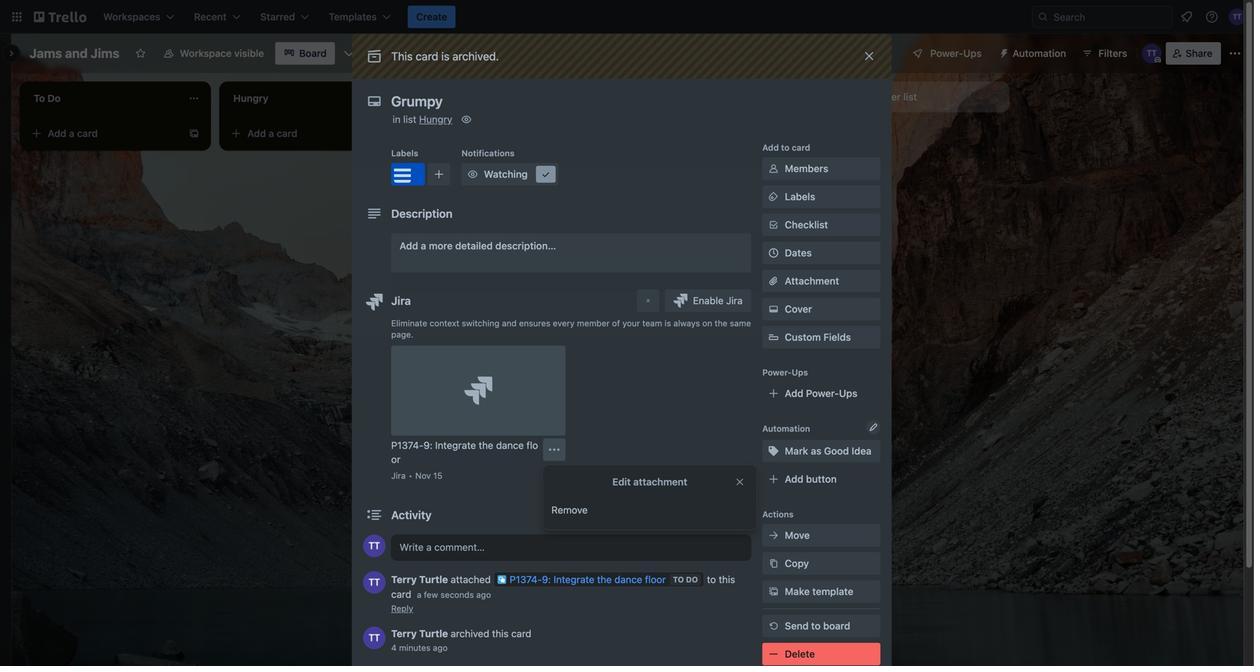 Task type: describe. For each thing, give the bounding box(es) containing it.
of
[[612, 319, 620, 328]]

workspace
[[180, 47, 232, 59]]

make
[[785, 586, 810, 598]]

copy
[[785, 558, 809, 570]]

detailed
[[455, 240, 493, 252]]

custom fields
[[785, 332, 851, 343]]

add power-ups link
[[763, 383, 881, 405]]

power- inside add power-ups link
[[806, 388, 839, 399]]

members link
[[763, 158, 881, 180]]

sm image for members
[[767, 162, 781, 176]]

jira up eliminate
[[391, 294, 411, 308]]

always
[[674, 319, 700, 328]]

a few seconds ago link
[[417, 590, 491, 600]]

jira inside button
[[726, 295, 743, 307]]

attached
[[451, 574, 491, 586]]

a for 1st add a card button from the right
[[468, 128, 474, 139]]

few
[[424, 590, 438, 600]]

filters
[[1099, 47, 1128, 59]]

your
[[623, 319, 640, 328]]

0 notifications image
[[1179, 8, 1196, 25]]

1 vertical spatial automation
[[763, 424, 810, 434]]

enable jira button
[[665, 290, 751, 312]]

sm image for cover
[[767, 302, 781, 316]]

edit
[[613, 476, 631, 488]]

ago inside terry turtle archived this card 4 minutes ago
[[433, 643, 448, 653]]

in list hungry
[[393, 114, 453, 125]]

integrate for p1374-9: integrate the dance flo or jira • nov 15
[[435, 440, 476, 451]]

enable
[[693, 295, 724, 307]]

context
[[430, 319, 460, 328]]

delete link
[[763, 643, 881, 666]]

another
[[865, 91, 901, 103]]

in
[[393, 114, 401, 125]]

more
[[429, 240, 453, 252]]

add a more detailed description… link
[[391, 233, 751, 273]]

share
[[1186, 47, 1213, 59]]

terry turtle (terryturtle) image for attached
[[363, 572, 386, 594]]

power-ups button
[[903, 42, 991, 65]]

terry for terry turtle archived this card 4 minutes ago
[[391, 628, 417, 640]]

switch to… image
[[10, 10, 24, 24]]

primary element
[[0, 0, 1255, 34]]

sm image for watching
[[466, 167, 480, 181]]

move link
[[763, 525, 881, 547]]

visible
[[234, 47, 264, 59]]

sm image for move
[[767, 529, 781, 543]]

turtle for attached
[[419, 574, 448, 586]]

watching
[[484, 168, 528, 180]]

show menu image
[[1229, 46, 1243, 60]]

description
[[391, 207, 453, 220]]

members
[[785, 163, 829, 174]]

actions
[[763, 510, 794, 520]]

1 vertical spatial power-
[[763, 368, 792, 378]]

0 horizontal spatial labels
[[391, 148, 419, 158]]

sm image for labels
[[767, 190, 781, 204]]

checklist link
[[763, 214, 881, 236]]

send to board
[[785, 621, 851, 632]]

mark
[[785, 446, 809, 457]]

labels link
[[763, 186, 881, 208]]

eliminate context switching and ensures every member of your team is always on the same page.
[[391, 319, 751, 340]]

15
[[434, 471, 443, 481]]

add inside button
[[785, 474, 804, 485]]

p1374-9: integrate the dance flo or jira • nov 15
[[391, 440, 538, 481]]

remove
[[552, 505, 588, 516]]

make template
[[785, 586, 854, 598]]

board link
[[275, 42, 335, 65]]

dance for floor
[[615, 574, 643, 586]]

sm image for make template
[[767, 585, 781, 599]]

open information menu image
[[1205, 10, 1219, 24]]

add to card
[[763, 143, 811, 153]]

1 vertical spatial terry turtle (terryturtle) image
[[363, 535, 386, 558]]

p1374- for p1374-9: integrate the dance floor
[[510, 574, 542, 586]]

workspace visible
[[180, 47, 264, 59]]

fields
[[824, 332, 851, 343]]

terry turtle (terryturtle) image for archived this card
[[363, 627, 386, 650]]

a for second add a card button from right
[[269, 128, 274, 139]]

good
[[824, 446, 849, 457]]

1 add a card from the left
[[48, 128, 98, 139]]

watching button
[[462, 163, 559, 186]]

on
[[703, 319, 713, 328]]

hungry link
[[419, 114, 453, 125]]

jams
[[30, 46, 62, 61]]

to for send
[[812, 621, 821, 632]]

add power-ups
[[785, 388, 858, 399]]

create from template… image
[[188, 128, 200, 139]]

do
[[686, 576, 698, 585]]

send
[[785, 621, 809, 632]]

custom fields button
[[763, 331, 881, 345]]

jims
[[91, 46, 119, 61]]

power-ups inside button
[[931, 47, 982, 59]]

make template link
[[763, 581, 881, 603]]

1 add a card button from the left
[[25, 122, 183, 145]]

jira inside p1374-9: integrate the dance flo or jira • nov 15
[[391, 471, 406, 481]]

add inside 'button'
[[844, 91, 863, 103]]

delete
[[785, 649, 815, 660]]

floor
[[645, 574, 666, 586]]

to inside to this card
[[707, 574, 716, 586]]

color: blue, title: none image
[[391, 163, 425, 186]]

dates
[[785, 247, 812, 259]]

card inside terry turtle archived this card 4 minutes ago
[[511, 628, 532, 640]]

search image
[[1038, 11, 1049, 23]]

dates button
[[763, 242, 881, 264]]

turtle for archived
[[419, 628, 448, 640]]

list inside 'button'
[[904, 91, 918, 103]]

dance for flo
[[496, 440, 524, 451]]

button
[[806, 474, 837, 485]]

workspace visible button
[[155, 42, 273, 65]]

board
[[824, 621, 851, 632]]

0 horizontal spatial is
[[441, 50, 450, 63]]

labels inside labels link
[[785, 191, 816, 203]]

this inside terry turtle archived this card 4 minutes ago
[[492, 628, 509, 640]]

Search field
[[1049, 6, 1172, 27]]

page.
[[391, 330, 414, 340]]

4 minutes ago link
[[391, 643, 448, 653]]

Write a comment text field
[[391, 535, 751, 560]]

eliminate
[[391, 319, 427, 328]]

to do
[[673, 576, 698, 585]]

sm image inside mark as good idea button
[[767, 444, 781, 459]]

9: for p1374-9: integrate the dance flo or jira • nov 15
[[424, 440, 433, 451]]

1 vertical spatial list
[[403, 114, 417, 125]]

2 add a card button from the left
[[225, 122, 383, 145]]

seconds
[[441, 590, 474, 600]]



Task type: vqa. For each thing, say whether or not it's contained in the screenshot.
the leftmost Labels
yes



Task type: locate. For each thing, give the bounding box(es) containing it.
p1374- up "or" on the left bottom
[[391, 440, 424, 451]]

1 horizontal spatial ups
[[839, 388, 858, 399]]

sm image right watching
[[539, 167, 553, 181]]

1 vertical spatial labels
[[785, 191, 816, 203]]

description…
[[496, 240, 556, 252]]

3 add a card from the left
[[447, 128, 497, 139]]

0 vertical spatial integrate
[[435, 440, 476, 451]]

1 horizontal spatial this
[[719, 574, 736, 586]]

and inside text box
[[65, 46, 88, 61]]

turtle inside terry turtle archived this card 4 minutes ago
[[419, 628, 448, 640]]

1 terry from the top
[[391, 574, 417, 586]]

1 vertical spatial to
[[707, 574, 716, 586]]

as
[[811, 446, 822, 457]]

integrate inside p1374-9: integrate the dance flo or jira • nov 15
[[435, 440, 476, 451]]

p1374-9: integrate the dance floor
[[510, 574, 666, 586]]

this
[[719, 574, 736, 586], [492, 628, 509, 640]]

customize views image
[[342, 46, 356, 60]]

ensures
[[519, 319, 551, 328]]

1 vertical spatial is
[[665, 319, 671, 328]]

copy link
[[763, 553, 881, 575]]

to up members
[[781, 143, 790, 153]]

1 horizontal spatial power-
[[806, 388, 839, 399]]

terry turtle archived this card 4 minutes ago
[[391, 628, 532, 653]]

1 horizontal spatial and
[[502, 319, 517, 328]]

sm image for send to board
[[767, 620, 781, 634]]

filters button
[[1078, 42, 1132, 65]]

labels up checklist
[[785, 191, 816, 203]]

labels
[[391, 148, 419, 158], [785, 191, 816, 203]]

1 horizontal spatial integrate
[[554, 574, 595, 586]]

1 horizontal spatial is
[[665, 319, 671, 328]]

terry turtle (terryturtle) image
[[1143, 44, 1162, 63], [363, 535, 386, 558]]

2 horizontal spatial ups
[[964, 47, 982, 59]]

0 vertical spatial dance
[[496, 440, 524, 451]]

1 vertical spatial integrate
[[554, 574, 595, 586]]

2 horizontal spatial add a card button
[[425, 122, 582, 145]]

1 horizontal spatial to
[[781, 143, 790, 153]]

sm image for delete
[[767, 648, 781, 662]]

sm image left send
[[767, 620, 781, 634]]

flo
[[527, 440, 538, 451]]

sm image left copy
[[767, 557, 781, 571]]

and left jims
[[65, 46, 88, 61]]

p1374-9: integrate the dance floor image
[[465, 377, 493, 405]]

this inside to this card
[[719, 574, 736, 586]]

sm image for copy
[[767, 557, 781, 571]]

ups up add power-ups
[[792, 368, 808, 378]]

is inside eliminate context switching and ensures every member of your team is always on the same page.
[[665, 319, 671, 328]]

power-
[[931, 47, 964, 59], [763, 368, 792, 378], [806, 388, 839, 399]]

0 horizontal spatial power-ups
[[763, 368, 808, 378]]

sm image left checklist
[[767, 218, 781, 232]]

integrate for p1374-9: integrate the dance floor
[[554, 574, 595, 586]]

2 horizontal spatial add a card
[[447, 128, 497, 139]]

1 vertical spatial the
[[479, 440, 494, 451]]

1 vertical spatial terry
[[391, 628, 417, 640]]

turtle up few
[[419, 574, 448, 586]]

1 vertical spatial terry turtle (terryturtle) image
[[363, 572, 386, 594]]

2 vertical spatial ups
[[839, 388, 858, 399]]

terry for terry turtle attached
[[391, 574, 417, 586]]

sm image inside send to board link
[[767, 620, 781, 634]]

cover link
[[763, 298, 881, 321]]

power- up add another list 'button'
[[931, 47, 964, 59]]

0 vertical spatial power-ups
[[931, 47, 982, 59]]

star or unstar board image
[[135, 48, 146, 59]]

power-ups down the custom
[[763, 368, 808, 378]]

integrate down 'write a comment' text field
[[554, 574, 595, 586]]

0 horizontal spatial dance
[[496, 440, 524, 451]]

sm image inside make template link
[[767, 585, 781, 599]]

ups left automation "button"
[[964, 47, 982, 59]]

integrate
[[435, 440, 476, 451], [554, 574, 595, 586]]

add a more detailed description…
[[400, 240, 556, 252]]

0 vertical spatial automation
[[1013, 47, 1067, 59]]

sm image left make at the right
[[767, 585, 781, 599]]

minutes
[[399, 643, 431, 653]]

edit attachment
[[613, 476, 688, 488]]

0 vertical spatial terry
[[391, 574, 417, 586]]

0 vertical spatial the
[[715, 319, 728, 328]]

0 vertical spatial labels
[[391, 148, 419, 158]]

sm image right hungry
[[460, 113, 474, 127]]

a few seconds ago
[[417, 590, 491, 600]]

idea
[[852, 446, 872, 457]]

sm image down "notifications"
[[466, 167, 480, 181]]

jira up same
[[726, 295, 743, 307]]

1 vertical spatial ups
[[792, 368, 808, 378]]

2 vertical spatial terry turtle (terryturtle) image
[[363, 627, 386, 650]]

2 vertical spatial to
[[812, 621, 821, 632]]

terry inside terry turtle archived this card 4 minutes ago
[[391, 628, 417, 640]]

sm image inside checklist link
[[767, 218, 781, 232]]

and inside eliminate context switching and ensures every member of your team is always on the same page.
[[502, 319, 517, 328]]

activity
[[391, 509, 432, 522]]

1 turtle from the top
[[419, 574, 448, 586]]

2 vertical spatial the
[[597, 574, 612, 586]]

0 horizontal spatial the
[[479, 440, 494, 451]]

0 horizontal spatial add a card
[[48, 128, 98, 139]]

the right on
[[715, 319, 728, 328]]

sm image inside automation "button"
[[993, 42, 1013, 62]]

is
[[441, 50, 450, 63], [665, 319, 671, 328]]

0 horizontal spatial to
[[707, 574, 716, 586]]

sm image for automation
[[993, 42, 1013, 62]]

9: down 'write a comment' text field
[[542, 574, 551, 586]]

add
[[844, 91, 863, 103], [48, 128, 66, 139], [248, 128, 266, 139], [447, 128, 466, 139], [763, 143, 779, 153], [400, 240, 418, 252], [785, 388, 804, 399], [785, 474, 804, 485]]

enable jira
[[693, 295, 743, 307]]

3 add a card button from the left
[[425, 122, 582, 145]]

share button
[[1166, 42, 1222, 65]]

p1374-
[[391, 440, 424, 451], [510, 574, 542, 586]]

0 horizontal spatial power-
[[763, 368, 792, 378]]

2 turtle from the top
[[419, 628, 448, 640]]

sm image
[[767, 162, 781, 176], [466, 167, 480, 181], [539, 167, 553, 181], [767, 444, 781, 459], [767, 585, 781, 599], [767, 648, 781, 662]]

move
[[785, 530, 810, 542]]

1 horizontal spatial terry turtle (terryturtle) image
[[1143, 44, 1162, 63]]

terry turtle (terryturtle) image left few
[[363, 572, 386, 594]]

0 horizontal spatial ups
[[792, 368, 808, 378]]

is right team
[[665, 319, 671, 328]]

add button button
[[763, 468, 881, 491]]

to
[[781, 143, 790, 153], [707, 574, 716, 586], [812, 621, 821, 632]]

power-ups up add another list 'button'
[[931, 47, 982, 59]]

1 vertical spatial and
[[502, 319, 517, 328]]

board
[[299, 47, 327, 59]]

terry
[[391, 574, 417, 586], [391, 628, 417, 640]]

automation
[[1013, 47, 1067, 59], [763, 424, 810, 434]]

card inside to this card
[[391, 589, 412, 601]]

sm image inside delete link
[[767, 648, 781, 662]]

1 vertical spatial this
[[492, 628, 509, 640]]

every
[[553, 319, 575, 328]]

p1374- right the attached
[[510, 574, 542, 586]]

ups
[[964, 47, 982, 59], [792, 368, 808, 378], [839, 388, 858, 399]]

terry turtle (terryturtle) image left '4'
[[363, 627, 386, 650]]

sm image right power-ups button at the top right
[[993, 42, 1013, 62]]

archived
[[451, 628, 490, 640]]

ago right minutes
[[433, 643, 448, 653]]

9: for p1374-9: integrate the dance floor
[[542, 574, 551, 586]]

0 horizontal spatial integrate
[[435, 440, 476, 451]]

sm image down "add to card"
[[767, 162, 781, 176]]

nov
[[415, 471, 431, 481]]

0 horizontal spatial automation
[[763, 424, 810, 434]]

1 horizontal spatial add a card button
[[225, 122, 383, 145]]

0 vertical spatial power-
[[931, 47, 964, 59]]

turtle up 4 minutes ago link
[[419, 628, 448, 640]]

1 horizontal spatial list
[[904, 91, 918, 103]]

and left ensures
[[502, 319, 517, 328]]

terry up reply
[[391, 574, 417, 586]]

terry turtle (terryturtle) image
[[1229, 8, 1246, 25], [363, 572, 386, 594], [363, 627, 386, 650]]

automation inside "button"
[[1013, 47, 1067, 59]]

remove button
[[543, 499, 757, 522]]

sm image for checklist
[[767, 218, 781, 232]]

1 vertical spatial dance
[[615, 574, 643, 586]]

template
[[813, 586, 854, 598]]

automation up the "mark"
[[763, 424, 810, 434]]

the for p1374-9: integrate the dance floor
[[597, 574, 612, 586]]

the for p1374-9: integrate the dance flo or jira • nov 15
[[479, 440, 494, 451]]

add a card button
[[25, 122, 183, 145], [225, 122, 383, 145], [425, 122, 582, 145]]

notifications
[[462, 148, 515, 158]]

ago down the attached
[[476, 590, 491, 600]]

to right send
[[812, 621, 821, 632]]

p1374- for p1374-9: integrate the dance flo or jira • nov 15
[[391, 440, 424, 451]]

0 vertical spatial terry turtle (terryturtle) image
[[1229, 8, 1246, 25]]

4
[[391, 643, 397, 653]]

0 horizontal spatial terry turtle (terryturtle) image
[[363, 535, 386, 558]]

0 vertical spatial to
[[781, 143, 790, 153]]

dance left flo
[[496, 440, 524, 451]]

2 vertical spatial power-
[[806, 388, 839, 399]]

a
[[69, 128, 74, 139], [269, 128, 274, 139], [468, 128, 474, 139], [421, 240, 426, 252], [417, 590, 422, 600]]

1 vertical spatial turtle
[[419, 628, 448, 640]]

0 vertical spatial this
[[719, 574, 736, 586]]

create
[[416, 11, 447, 23]]

0 horizontal spatial this
[[492, 628, 509, 640]]

1 horizontal spatial p1374-
[[510, 574, 542, 586]]

jira left •
[[391, 471, 406, 481]]

add button
[[785, 474, 837, 485]]

jams and jims
[[30, 46, 119, 61]]

dance left floor
[[615, 574, 643, 586]]

p1374- inside p1374-9: integrate the dance flo or jira • nov 15
[[391, 440, 424, 451]]

power- inside power-ups button
[[931, 47, 964, 59]]

the inside p1374-9: integrate the dance flo or jira • nov 15
[[479, 440, 494, 451]]

0 vertical spatial 9:
[[424, 440, 433, 451]]

same
[[730, 319, 751, 328]]

sm image inside members link
[[767, 162, 781, 176]]

9: up nov
[[424, 440, 433, 451]]

1 vertical spatial p1374-
[[510, 574, 542, 586]]

attachment
[[785, 275, 840, 287]]

0 vertical spatial is
[[441, 50, 450, 63]]

power-ups
[[931, 47, 982, 59], [763, 368, 808, 378]]

add another list button
[[819, 82, 1010, 113]]

0 vertical spatial list
[[904, 91, 918, 103]]

0 horizontal spatial 9:
[[424, 440, 433, 451]]

0 horizontal spatial p1374-
[[391, 440, 424, 451]]

2 terry from the top
[[391, 628, 417, 640]]

integrate up 15
[[435, 440, 476, 451]]

archived.
[[453, 50, 499, 63]]

this
[[391, 50, 413, 63]]

the left flo
[[479, 440, 494, 451]]

or
[[391, 454, 401, 466]]

sm image inside move link
[[767, 529, 781, 543]]

ups inside button
[[964, 47, 982, 59]]

cover
[[785, 303, 812, 315]]

to right do
[[707, 574, 716, 586]]

1 horizontal spatial add a card
[[248, 128, 298, 139]]

sm image left cover
[[767, 302, 781, 316]]

to this card
[[391, 574, 736, 601]]

power- down the custom
[[763, 368, 792, 378]]

sm image inside 'copy' link
[[767, 557, 781, 571]]

0 vertical spatial ups
[[964, 47, 982, 59]]

terry turtle (terryturtle) image right the open information menu image
[[1229, 8, 1246, 25]]

0 vertical spatial and
[[65, 46, 88, 61]]

terry turtle attached
[[391, 574, 494, 586]]

1 horizontal spatial automation
[[1013, 47, 1067, 59]]

0 horizontal spatial ago
[[433, 643, 448, 653]]

turtle
[[419, 574, 448, 586], [419, 628, 448, 640]]

dance inside p1374-9: integrate the dance flo or jira • nov 15
[[496, 440, 524, 451]]

automation down search icon at the right
[[1013, 47, 1067, 59]]

9:
[[424, 440, 433, 451], [542, 574, 551, 586]]

a for third add a card button from right
[[69, 128, 74, 139]]

9: inside p1374-9: integrate the dance flo or jira • nov 15
[[424, 440, 433, 451]]

2 horizontal spatial power-
[[931, 47, 964, 59]]

custom
[[785, 332, 821, 343]]

this right archived
[[492, 628, 509, 640]]

1 horizontal spatial the
[[597, 574, 612, 586]]

is left archived. at the left of the page
[[441, 50, 450, 63]]

dance
[[496, 440, 524, 451], [615, 574, 643, 586]]

sm image left the "mark"
[[767, 444, 781, 459]]

0 vertical spatial p1374-
[[391, 440, 424, 451]]

2 horizontal spatial the
[[715, 319, 728, 328]]

send to board link
[[763, 615, 881, 638]]

0 vertical spatial turtle
[[419, 574, 448, 586]]

0 horizontal spatial list
[[403, 114, 417, 125]]

checklist
[[785, 219, 828, 231]]

1 horizontal spatial power-ups
[[931, 47, 982, 59]]

ups down fields
[[839, 388, 858, 399]]

sm image down "add to card"
[[767, 190, 781, 204]]

sm image inside cover link
[[767, 302, 781, 316]]

1 vertical spatial 9:
[[542, 574, 551, 586]]

list right in
[[403, 114, 417, 125]]

1 horizontal spatial 9:
[[542, 574, 551, 586]]

sm image left delete
[[767, 648, 781, 662]]

this card is archived.
[[391, 50, 499, 63]]

automation button
[[993, 42, 1075, 65]]

jira
[[391, 294, 411, 308], [726, 295, 743, 307], [391, 471, 406, 481]]

team
[[643, 319, 662, 328]]

1 vertical spatial power-ups
[[763, 368, 808, 378]]

None text field
[[384, 89, 848, 114]]

create button
[[408, 6, 456, 28]]

to for add
[[781, 143, 790, 153]]

1 vertical spatial ago
[[433, 643, 448, 653]]

member
[[577, 319, 610, 328]]

the inside eliminate context switching and ensures every member of your team is always on the same page.
[[715, 319, 728, 328]]

the down 'write a comment' text field
[[597, 574, 612, 586]]

0 vertical spatial ago
[[476, 590, 491, 600]]

terry up '4'
[[391, 628, 417, 640]]

to
[[673, 576, 684, 585]]

list
[[904, 91, 918, 103], [403, 114, 417, 125]]

power- down custom fields button
[[806, 388, 839, 399]]

list right another at top right
[[904, 91, 918, 103]]

Board name text field
[[23, 42, 127, 65]]

2 add a card from the left
[[248, 128, 298, 139]]

1 horizontal spatial dance
[[615, 574, 643, 586]]

2 horizontal spatial to
[[812, 621, 821, 632]]

sm image
[[993, 42, 1013, 62], [460, 113, 474, 127], [767, 190, 781, 204], [767, 218, 781, 232], [767, 302, 781, 316], [767, 529, 781, 543], [767, 557, 781, 571], [767, 620, 781, 634]]

1 horizontal spatial ago
[[476, 590, 491, 600]]

mark as good idea button
[[763, 440, 881, 463]]

sm image inside labels link
[[767, 190, 781, 204]]

0 horizontal spatial add a card button
[[25, 122, 183, 145]]

0 vertical spatial terry turtle (terryturtle) image
[[1143, 44, 1162, 63]]

1 horizontal spatial labels
[[785, 191, 816, 203]]

0 horizontal spatial and
[[65, 46, 88, 61]]

this right do
[[719, 574, 736, 586]]

sm image down actions
[[767, 529, 781, 543]]

labels up color: blue, title: none "icon"
[[391, 148, 419, 158]]



